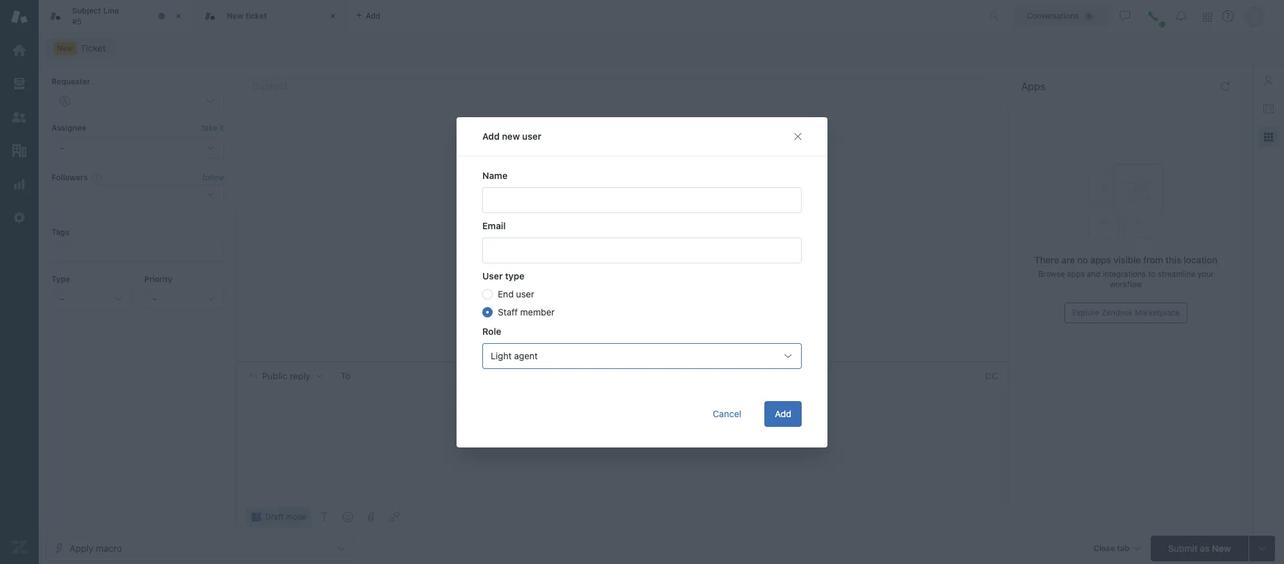 Task type: vqa. For each thing, say whether or not it's contained in the screenshot.
Follow
yes



Task type: locate. For each thing, give the bounding box(es) containing it.
take it button
[[202, 122, 224, 135]]

- for priority
[[153, 293, 157, 304]]

follow button
[[203, 172, 224, 184]]

format text image
[[319, 512, 330, 522]]

user up staff member
[[516, 288, 534, 299]]

close image
[[172, 10, 185, 23], [327, 10, 339, 23]]

zendesk support image
[[11, 8, 28, 25]]

0 horizontal spatial apps
[[1067, 269, 1085, 279]]

apps
[[1090, 254, 1111, 265], [1067, 269, 1085, 279]]

organizations image
[[11, 142, 28, 159]]

close image inside new ticket 'tab'
[[327, 10, 339, 23]]

Name field
[[482, 187, 802, 213]]

mode
[[286, 512, 306, 522]]

1 horizontal spatial - button
[[144, 288, 224, 309]]

workflow
[[1110, 280, 1142, 289]]

there
[[1034, 254, 1059, 265]]

light agent button
[[482, 343, 802, 369]]

Email field
[[482, 237, 802, 263]]

1 horizontal spatial apps
[[1090, 254, 1111, 265]]

add right cancel
[[775, 408, 792, 419]]

new inside 'secondary' element
[[57, 43, 73, 53]]

user right new
[[522, 130, 541, 141]]

subject
[[72, 6, 101, 16]]

- down priority
[[153, 293, 157, 304]]

1 horizontal spatial close image
[[327, 10, 339, 23]]

submit
[[1168, 543, 1198, 554]]

#5
[[72, 16, 82, 26]]

1 vertical spatial new
[[57, 43, 73, 53]]

1 vertical spatial apps
[[1067, 269, 1085, 279]]

add new user
[[482, 130, 541, 141]]

are
[[1062, 254, 1075, 265]]

new
[[227, 11, 243, 20], [57, 43, 73, 53], [1212, 543, 1231, 554]]

customers image
[[11, 109, 28, 126]]

1 horizontal spatial add
[[775, 408, 792, 419]]

cancel
[[713, 408, 741, 419]]

0 vertical spatial add
[[482, 130, 500, 141]]

- for type
[[60, 293, 64, 304]]

add inside button
[[775, 408, 792, 419]]

from
[[1143, 254, 1163, 265]]

location
[[1184, 254, 1218, 265]]

light
[[491, 350, 512, 361]]

draft mode button
[[246, 507, 312, 527]]

2 - from the left
[[153, 293, 157, 304]]

views image
[[11, 75, 28, 92]]

apps image
[[1264, 132, 1274, 142]]

0 horizontal spatial - button
[[52, 288, 131, 309]]

explore
[[1072, 308, 1099, 318]]

apps down no
[[1067, 269, 1085, 279]]

new ticket
[[227, 11, 267, 20]]

- button
[[52, 288, 131, 309], [144, 288, 224, 309]]

it
[[219, 123, 224, 133]]

submit as new
[[1168, 543, 1231, 554]]

1 close image from the left
[[172, 10, 185, 23]]

1 vertical spatial add
[[775, 408, 792, 419]]

new right as
[[1212, 543, 1231, 554]]

0 horizontal spatial close image
[[172, 10, 185, 23]]

2 horizontal spatial new
[[1212, 543, 1231, 554]]

staff
[[498, 306, 518, 317]]

1 - from the left
[[60, 293, 64, 304]]

add
[[482, 130, 500, 141], [775, 408, 792, 419]]

2 vertical spatial new
[[1212, 543, 1231, 554]]

1 vertical spatial user
[[516, 288, 534, 299]]

apps up and
[[1090, 254, 1111, 265]]

user
[[522, 130, 541, 141], [516, 288, 534, 299]]

0 horizontal spatial -
[[60, 293, 64, 304]]

0 vertical spatial new
[[227, 11, 243, 20]]

2 close image from the left
[[327, 10, 339, 23]]

add for add new user
[[482, 130, 500, 141]]

-
[[60, 293, 64, 304], [153, 293, 157, 304]]

1 horizontal spatial new
[[227, 11, 243, 20]]

new link
[[45, 39, 114, 57]]

- button for type
[[52, 288, 131, 309]]

role
[[482, 326, 501, 337]]

- button down type
[[52, 288, 131, 309]]

tabs tab list
[[39, 0, 976, 32]]

get started image
[[11, 42, 28, 59]]

- button down priority
[[144, 288, 224, 309]]

add new user dialog
[[457, 117, 828, 447]]

add left new
[[482, 130, 500, 141]]

0 horizontal spatial new
[[57, 43, 73, 53]]

- down type
[[60, 293, 64, 304]]

tab
[[39, 0, 193, 32]]

email
[[482, 220, 506, 231]]

0 horizontal spatial add
[[482, 130, 500, 141]]

name
[[482, 170, 508, 181]]

new down #5
[[57, 43, 73, 53]]

new ticket tab
[[193, 0, 348, 32]]

new inside 'tab'
[[227, 11, 243, 20]]

subject line #5
[[72, 6, 119, 26]]

None field
[[359, 369, 980, 382]]

agent
[[514, 350, 538, 361]]

your
[[1198, 269, 1214, 279]]

0 vertical spatial apps
[[1090, 254, 1111, 265]]

integrations
[[1103, 269, 1146, 279]]

new for new ticket
[[227, 11, 243, 20]]

main element
[[0, 0, 39, 564]]

1 horizontal spatial -
[[153, 293, 157, 304]]

explore zendesk marketplace button
[[1065, 303, 1188, 323]]

insert emojis image
[[342, 512, 353, 522]]

zendesk products image
[[1203, 13, 1212, 22]]

1 - button from the left
[[52, 288, 131, 309]]

new left ticket
[[227, 11, 243, 20]]

2 - button from the left
[[144, 288, 224, 309]]

end
[[498, 288, 514, 299]]

0 vertical spatial user
[[522, 130, 541, 141]]



Task type: describe. For each thing, give the bounding box(es) containing it.
Public reply composer Draft mode text field
[[243, 389, 993, 416]]

cc button
[[985, 370, 998, 382]]

conversations button
[[1013, 5, 1108, 26]]

this
[[1166, 254, 1181, 265]]

close image inside tab
[[172, 10, 185, 23]]

take it
[[202, 123, 224, 133]]

visible
[[1114, 254, 1141, 265]]

new
[[502, 130, 520, 141]]

draft mode
[[265, 512, 306, 522]]

priority
[[144, 274, 172, 284]]

conversations
[[1027, 11, 1079, 20]]

cancel button
[[703, 401, 752, 427]]

no
[[1077, 254, 1088, 265]]

user type
[[482, 270, 525, 281]]

cc
[[985, 370, 998, 381]]

add button
[[765, 401, 802, 427]]

explore zendesk marketplace
[[1072, 308, 1180, 318]]

type
[[505, 270, 525, 281]]

ticket
[[245, 11, 267, 20]]

light agent
[[491, 350, 538, 361]]

new for new
[[57, 43, 73, 53]]

- button for priority
[[144, 288, 224, 309]]

zendesk image
[[11, 539, 28, 556]]

tab containing subject line
[[39, 0, 193, 32]]

end user
[[498, 288, 534, 299]]

get help image
[[1222, 10, 1234, 22]]

add link (cmd k) image
[[389, 512, 399, 522]]

marketplace
[[1135, 308, 1180, 318]]

member
[[520, 306, 555, 317]]

line
[[103, 6, 119, 16]]

browse
[[1038, 269, 1065, 279]]

admin image
[[11, 209, 28, 226]]

streamline
[[1158, 269, 1196, 279]]

Subject field
[[250, 78, 996, 93]]

draft
[[265, 512, 284, 522]]

add attachment image
[[366, 512, 376, 522]]

apps
[[1021, 81, 1046, 92]]

close modal image
[[793, 131, 803, 141]]

add for add
[[775, 408, 792, 419]]

customer context image
[[1264, 75, 1274, 86]]

and
[[1087, 269, 1101, 279]]

user
[[482, 270, 503, 281]]

take
[[202, 123, 217, 133]]

knowledge image
[[1264, 104, 1274, 114]]

as
[[1200, 543, 1210, 554]]

to
[[341, 370, 351, 381]]

secondary element
[[39, 35, 1284, 61]]

reporting image
[[11, 176, 28, 193]]

zendesk
[[1102, 308, 1133, 318]]

staff member
[[498, 306, 555, 317]]

there are no apps visible from this location browse apps and integrations to streamline your workflow
[[1034, 254, 1218, 289]]

follow
[[203, 173, 224, 182]]

to
[[1148, 269, 1156, 279]]

type
[[52, 274, 70, 284]]



